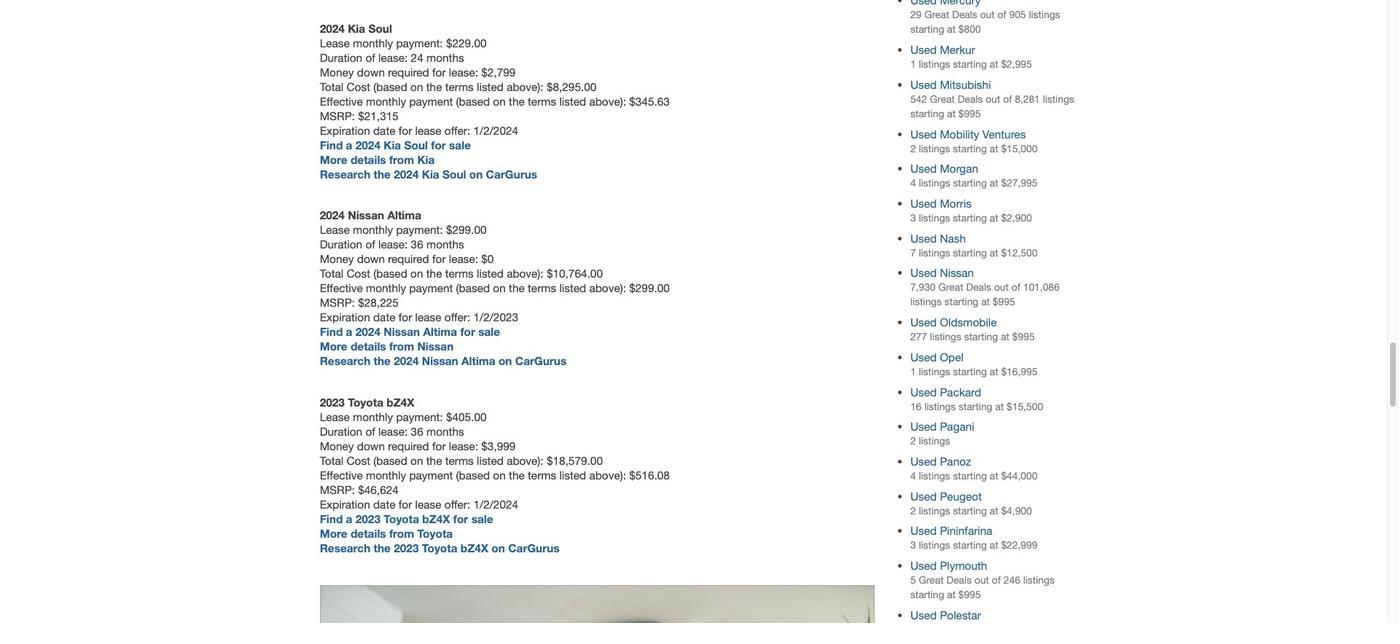 Task type: vqa. For each thing, say whether or not it's contained in the screenshot.
leftmost Request Info button
no



Task type: locate. For each thing, give the bounding box(es) containing it.
1 36 from the top
[[411, 238, 423, 251]]

for up research the 2023 toyota bz4x on cargurus link
[[453, 512, 468, 526]]

2 months from the top
[[427, 238, 464, 251]]

2 vertical spatial expiration
[[320, 498, 370, 511]]

payment: for 2024 kia soul
[[396, 36, 443, 50]]

2 vertical spatial lease
[[415, 498, 442, 511]]

2 vertical spatial sale
[[472, 512, 493, 526]]

details down find a 2024 nissan altima for sale link
[[351, 340, 386, 353]]

used inside used opel 1 listings starting at $16,995
[[911, 351, 937, 364]]

sale inside 2023 toyota bz4x lease monthly payment: $405.00 duration of lease: 36 months money down required for lease: $3,999 total cost (based on the terms listed above): $18,579.00 effective monthly payment (based on the terms listed above): $516.08 msrp: $46,624 expiration date for lease offer: 1/2/2024 find a 2023 toyota bz4x for sale more details from toyota research the 2023 toyota bz4x on cargurus
[[472, 512, 493, 526]]

905
[[1010, 9, 1026, 21]]

above):
[[507, 80, 544, 93], [590, 95, 626, 108], [507, 267, 544, 280], [590, 282, 626, 295], [507, 454, 544, 467], [590, 469, 626, 482]]

0 vertical spatial soul
[[369, 22, 392, 35]]

a up more details from kia link
[[346, 139, 353, 152]]

used inside 'used oldsmobile 277 listings starting at $995'
[[911, 316, 937, 329]]

3 2 from the top
[[911, 505, 916, 517]]

2 horizontal spatial altima
[[462, 355, 496, 368]]

of left '8,281'
[[1004, 93, 1012, 105]]

listings inside used merkur 1 listings starting at $2,995
[[919, 58, 951, 70]]

2 3 from the top
[[911, 540, 916, 552]]

above): down $10,764.00
[[590, 282, 626, 295]]

listings right 905
[[1029, 9, 1061, 21]]

date for toyota
[[373, 498, 396, 511]]

0 vertical spatial 3
[[911, 212, 916, 224]]

peugeot
[[940, 490, 982, 503]]

$2,799
[[481, 66, 516, 79]]

0 vertical spatial details
[[351, 153, 386, 166]]

effective
[[320, 95, 363, 108], [320, 282, 363, 295], [320, 469, 363, 482]]

3 from from the top
[[389, 527, 414, 540]]

1 effective from the top
[[320, 95, 363, 108]]

used for used panoz 4 listings starting at $44,000
[[911, 455, 937, 468]]

listings inside 5 great deals out of 246 listings starting at
[[1024, 575, 1055, 586]]

2 payment from the top
[[409, 282, 453, 295]]

listings inside used panoz 4 listings starting at $44,000
[[919, 470, 951, 482]]

listings down 7,930
[[911, 296, 942, 308]]

2 1/2/2024 from the top
[[474, 498, 519, 511]]

3
[[911, 212, 916, 224], [911, 540, 916, 552]]

2 money from the top
[[320, 253, 354, 266]]

1 vertical spatial money
[[320, 253, 354, 266]]

1/2/2024 inside 2023 toyota bz4x lease monthly payment: $405.00 duration of lease: 36 months money down required for lease: $3,999 total cost (based on the terms listed above): $18,579.00 effective monthly payment (based on the terms listed above): $516.08 msrp: $46,624 expiration date for lease offer: 1/2/2024 find a 2023 toyota bz4x for sale more details from toyota research the 2023 toyota bz4x on cargurus
[[474, 498, 519, 511]]

1 vertical spatial months
[[427, 238, 464, 251]]

out inside the 7,930 great deals out of 101,086 listings starting at
[[995, 282, 1009, 293]]

1 msrp: from the top
[[320, 109, 355, 123]]

date inside 2023 toyota bz4x lease monthly payment: $405.00 duration of lease: 36 months money down required for lease: $3,999 total cost (based on the terms listed above): $18,579.00 effective monthly payment (based on the terms listed above): $516.08 msrp: $46,624 expiration date for lease offer: 1/2/2024 find a 2023 toyota bz4x for sale more details from toyota research the 2023 toyota bz4x on cargurus
[[373, 498, 396, 511]]

money inside 2023 toyota bz4x lease monthly payment: $405.00 duration of lease: 36 months money down required for lease: $3,999 total cost (based on the terms listed above): $18,579.00 effective monthly payment (based on the terms listed above): $516.08 msrp: $46,624 expiration date for lease offer: 1/2/2024 find a 2023 toyota bz4x for sale more details from toyota research the 2023 toyota bz4x on cargurus
[[320, 439, 354, 453]]

effective up "$21,315"
[[320, 95, 363, 108]]

0 vertical spatial payment
[[409, 95, 453, 108]]

1 total from the top
[[320, 80, 344, 93]]

lease up find a 2024 nissan altima for sale link
[[415, 311, 442, 324]]

$10,764.00
[[547, 267, 603, 280]]

from for nissan
[[389, 340, 414, 353]]

2 vertical spatial required
[[388, 439, 429, 453]]

more for more details from toyota
[[320, 527, 348, 540]]

1 lease from the top
[[415, 124, 442, 137]]

2 vertical spatial more
[[320, 527, 348, 540]]

used down 542 in the right top of the page
[[911, 127, 937, 140]]

how much is my car worth-pic-12838314543725316891-1600x1200 image
[[320, 586, 875, 623]]

0 vertical spatial 4
[[911, 177, 916, 189]]

research
[[320, 168, 371, 181], [320, 355, 371, 368], [320, 542, 371, 555]]

0 vertical spatial 36
[[411, 238, 423, 251]]

36
[[411, 238, 423, 251], [411, 425, 423, 438]]

0 vertical spatial lease
[[415, 124, 442, 137]]

$299.00
[[446, 223, 487, 237], [629, 282, 670, 295]]

cost up "$21,315"
[[347, 80, 370, 93]]

total inside 2024 kia soul lease monthly payment: $229.00 duration of lease: 24 months money down required for lease: $2,799 total cost (based on the terms listed above): $8,295.00 effective monthly payment (based on the terms listed above): $345.63 msrp: $21,315 expiration date for lease offer: 1/2/2024 find a 2024 kia soul for sale more details from kia research the 2024 kia soul on cargurus
[[320, 80, 344, 93]]

at up oldsmobile
[[982, 296, 990, 308]]

$21,315
[[358, 109, 399, 123]]

cargurus
[[486, 168, 537, 181], [515, 355, 567, 368], [508, 542, 560, 555]]

find for find a 2024 kia soul for sale
[[320, 139, 343, 152]]

listings down used oldsmobile link
[[930, 331, 962, 343]]

2 details from the top
[[351, 340, 386, 353]]

months down research the 2024 kia soul on cargurus link
[[427, 238, 464, 251]]

1 2 from the top
[[911, 143, 916, 154]]

0 vertical spatial required
[[388, 66, 429, 79]]

used inside used nash 7 listings starting at $12,500
[[911, 232, 937, 245]]

lease for bz4x
[[415, 498, 442, 511]]

nissan down used nash 7 listings starting at $12,500
[[940, 266, 974, 280]]

2 up used morgan link
[[911, 143, 916, 154]]

morris
[[940, 197, 972, 210]]

research down 'more details from toyota' link
[[320, 542, 371, 555]]

1 date from the top
[[373, 124, 396, 137]]

2 cost from the top
[[347, 267, 370, 280]]

4 used from the top
[[911, 162, 937, 175]]

3 inside used pininfarina 3 listings starting at $22,999
[[911, 540, 916, 552]]

1 vertical spatial a
[[346, 326, 353, 339]]

used nash link
[[911, 232, 966, 245]]

starting down morgan
[[953, 177, 987, 189]]

cargurus for research the 2023 toyota bz4x on cargurus
[[508, 542, 560, 555]]

lease inside 2023 toyota bz4x lease monthly payment: $405.00 duration of lease: 36 months money down required for lease: $3,999 total cost (based on the terms listed above): $18,579.00 effective monthly payment (based on the terms listed above): $516.08 msrp: $46,624 expiration date for lease offer: 1/2/2024 find a 2023 toyota bz4x for sale more details from toyota research the 2023 toyota bz4x on cargurus
[[415, 498, 442, 511]]

$516.08
[[629, 469, 670, 482]]

4 inside used morgan 4 listings starting at $27,995
[[911, 177, 916, 189]]

find a 2024 kia soul for sale link
[[320, 139, 471, 152]]

36 inside 2023 toyota bz4x lease monthly payment: $405.00 duration of lease: 36 months money down required for lease: $3,999 total cost (based on the terms listed above): $18,579.00 effective monthly payment (based on the terms listed above): $516.08 msrp: $46,624 expiration date for lease offer: 1/2/2024 find a 2023 toyota bz4x for sale more details from toyota research the 2023 toyota bz4x on cargurus
[[411, 425, 423, 438]]

offer: inside 2024 kia soul lease monthly payment: $229.00 duration of lease: 24 months money down required for lease: $2,799 total cost (based on the terms listed above): $8,295.00 effective monthly payment (based on the terms listed above): $345.63 msrp: $21,315 expiration date for lease offer: 1/2/2024 find a 2024 kia soul for sale more details from kia research the 2024 kia soul on cargurus
[[445, 124, 470, 137]]

out down mitsubishi
[[986, 93, 1001, 105]]

4 down used morgan link
[[911, 177, 916, 189]]

starting up oldsmobile
[[945, 296, 979, 308]]

research down more details from nissan link
[[320, 355, 371, 368]]

3 required from the top
[[388, 439, 429, 453]]

duration for lease monthly payment: $405.00
[[320, 425, 363, 438]]

listed
[[477, 80, 504, 93], [560, 95, 586, 108], [477, 267, 504, 280], [560, 282, 586, 295], [477, 454, 504, 467], [560, 469, 586, 482]]

a inside 2024 nissan altima lease monthly payment: $299.00 duration of lease: 36 months money down required for lease: $0 total cost (based on the terms listed above): $10,764.00 effective monthly payment (based on the terms listed above): $299.00 msrp: $28,225 expiration date for lease offer: 1/2/2023 find a 2024 nissan altima for sale more details from nissan research the 2024 nissan altima on cargurus
[[346, 326, 353, 339]]

cost inside 2024 kia soul lease monthly payment: $229.00 duration of lease: 24 months money down required for lease: $2,799 total cost (based on the terms listed above): $8,295.00 effective monthly payment (based on the terms listed above): $345.63 msrp: $21,315 expiration date for lease offer: 1/2/2024 find a 2024 kia soul for sale more details from kia research the 2024 kia soul on cargurus
[[347, 80, 370, 93]]

1 down from the top
[[357, 66, 385, 79]]

out up $800
[[981, 9, 995, 21]]

used for used peugeot 2 listings starting at $4,900
[[911, 490, 937, 503]]

1 payment from the top
[[409, 95, 453, 108]]

research the 2023 toyota bz4x on cargurus link
[[320, 542, 560, 555]]

0 vertical spatial from
[[389, 153, 414, 166]]

2 for used peugeot
[[911, 505, 916, 517]]

1 vertical spatial 2023
[[356, 512, 381, 526]]

5 used from the top
[[911, 197, 937, 210]]

listings down used merkur link on the top right
[[919, 58, 951, 70]]

1/2/2024 for find a 2023 toyota bz4x for sale
[[474, 498, 519, 511]]

3 research from the top
[[320, 542, 371, 555]]

offer: inside 2024 nissan altima lease monthly payment: $299.00 duration of lease: 36 months money down required for lease: $0 total cost (based on the terms listed above): $10,764.00 effective monthly payment (based on the terms listed above): $299.00 msrp: $28,225 expiration date for lease offer: 1/2/2023 find a 2024 nissan altima for sale more details from nissan research the 2024 nissan altima on cargurus
[[445, 311, 470, 324]]

out
[[981, 9, 995, 21], [986, 93, 1001, 105], [995, 282, 1009, 293], [975, 575, 990, 586]]

find for find a 2023 toyota bz4x for sale
[[320, 512, 343, 526]]

1 more from the top
[[320, 153, 348, 166]]

1 cost from the top
[[347, 80, 370, 93]]

listings down used peugeot link
[[919, 505, 951, 517]]

3 lease from the top
[[415, 498, 442, 511]]

offer: up research the 2023 toyota bz4x on cargurus link
[[445, 498, 470, 511]]

1 vertical spatial effective
[[320, 282, 363, 295]]

used inside used peugeot 2 listings starting at $4,900
[[911, 490, 937, 503]]

1 4 from the top
[[911, 177, 916, 189]]

find up more details from nissan link
[[320, 326, 343, 339]]

14 used from the top
[[911, 525, 937, 538]]

(based down $3,999
[[456, 469, 490, 482]]

$28,225
[[358, 296, 399, 309]]

required
[[388, 66, 429, 79], [388, 253, 429, 266], [388, 439, 429, 453]]

0 vertical spatial sale
[[449, 139, 471, 152]]

great for plymouth
[[919, 575, 944, 586]]

required for msrp: $21,315
[[388, 66, 429, 79]]

1 vertical spatial sale
[[479, 326, 500, 339]]

above): down $3,999
[[507, 454, 544, 467]]

1 vertical spatial cargurus
[[515, 355, 567, 368]]

15 used from the top
[[911, 559, 937, 573]]

at left $800
[[947, 24, 956, 35]]

3 money from the top
[[320, 439, 354, 453]]

starting up packard
[[953, 366, 987, 378]]

details down find a 2024 kia soul for sale link
[[351, 153, 386, 166]]

listings down used packard link
[[925, 401, 956, 412]]

money inside 2024 nissan altima lease monthly payment: $299.00 duration of lease: 36 months money down required for lease: $0 total cost (based on the terms listed above): $10,764.00 effective monthly payment (based on the terms listed above): $299.00 msrp: $28,225 expiration date for lease offer: 1/2/2023 find a 2024 nissan altima for sale more details from nissan research the 2024 nissan altima on cargurus
[[320, 253, 354, 266]]

0 vertical spatial cargurus
[[486, 168, 537, 181]]

1 vertical spatial 36
[[411, 425, 423, 438]]

date down $28,225
[[373, 311, 396, 324]]

0 vertical spatial duration
[[320, 51, 363, 64]]

msrp: left $46,624
[[320, 483, 355, 496]]

months inside 2023 toyota bz4x lease monthly payment: $405.00 duration of lease: 36 months money down required for lease: $3,999 total cost (based on the terms listed above): $18,579.00 effective monthly payment (based on the terms listed above): $516.08 msrp: $46,624 expiration date for lease offer: 1/2/2024 find a 2023 toyota bz4x for sale more details from toyota research the 2023 toyota bz4x on cargurus
[[427, 425, 464, 438]]

from inside 2024 kia soul lease monthly payment: $229.00 duration of lease: 24 months money down required for lease: $2,799 total cost (based on the terms listed above): $8,295.00 effective monthly payment (based on the terms listed above): $345.63 msrp: $21,315 expiration date for lease offer: 1/2/2024 find a 2024 kia soul for sale more details from kia research the 2024 kia soul on cargurus
[[389, 153, 414, 166]]

lease for kia
[[320, 36, 350, 50]]

2 4 from the top
[[911, 470, 916, 482]]

used pagani link
[[911, 420, 975, 433]]

2 vertical spatial payment:
[[396, 410, 443, 423]]

2 vertical spatial 2
[[911, 505, 916, 517]]

2 vertical spatial research
[[320, 542, 371, 555]]

more for more details from kia
[[320, 153, 348, 166]]

months
[[427, 51, 464, 64], [427, 238, 464, 251], [427, 425, 464, 438]]

more details from nissan link
[[320, 340, 454, 353]]

great down 'used nissan'
[[939, 282, 964, 293]]

2 vertical spatial payment
[[409, 469, 453, 482]]

3 offer: from the top
[[445, 498, 470, 511]]

a for $28,225
[[346, 326, 353, 339]]

research inside 2023 toyota bz4x lease monthly payment: $405.00 duration of lease: 36 months money down required for lease: $3,999 total cost (based on the terms listed above): $18,579.00 effective monthly payment (based on the terms listed above): $516.08 msrp: $46,624 expiration date for lease offer: 1/2/2024 find a 2023 toyota bz4x for sale more details from toyota research the 2023 toyota bz4x on cargurus
[[320, 542, 371, 555]]

$2,900
[[1001, 212, 1032, 224]]

find inside 2023 toyota bz4x lease monthly payment: $405.00 duration of lease: 36 months money down required for lease: $3,999 total cost (based on the terms listed above): $18,579.00 effective monthly payment (based on the terms listed above): $516.08 msrp: $46,624 expiration date for lease offer: 1/2/2024 find a 2023 toyota bz4x for sale more details from toyota research the 2023 toyota bz4x on cargurus
[[320, 512, 343, 526]]

$995 for used mitsubishi
[[959, 108, 981, 119]]

0 vertical spatial down
[[357, 66, 385, 79]]

2 36 from the top
[[411, 425, 423, 438]]

0 vertical spatial payment:
[[396, 36, 443, 50]]

$2,995
[[1001, 58, 1032, 70]]

find inside 2024 nissan altima lease monthly payment: $299.00 duration of lease: 36 months money down required for lease: $0 total cost (based on the terms listed above): $10,764.00 effective monthly payment (based on the terms listed above): $299.00 msrp: $28,225 expiration date for lease offer: 1/2/2023 find a 2024 nissan altima for sale more details from nissan research the 2024 nissan altima on cargurus
[[320, 326, 343, 339]]

expiration inside 2024 nissan altima lease monthly payment: $299.00 duration of lease: 36 months money down required for lease: $0 total cost (based on the terms listed above): $10,764.00 effective monthly payment (based on the terms listed above): $299.00 msrp: $28,225 expiration date for lease offer: 1/2/2023 find a 2024 nissan altima for sale more details from nissan research the 2024 nissan altima on cargurus
[[320, 311, 370, 324]]

deals inside the 29 great deals out of 905 listings starting at
[[952, 9, 978, 21]]

cost for $46,624
[[347, 454, 370, 467]]

months for $229.00
[[427, 51, 464, 64]]

0 vertical spatial total
[[320, 80, 344, 93]]

a inside 2023 toyota bz4x lease monthly payment: $405.00 duration of lease: 36 months money down required for lease: $3,999 total cost (based on the terms listed above): $18,579.00 effective monthly payment (based on the terms listed above): $516.08 msrp: $46,624 expiration date for lease offer: 1/2/2024 find a 2023 toyota bz4x for sale more details from toyota research the 2023 toyota bz4x on cargurus
[[346, 512, 353, 526]]

0 vertical spatial 2023
[[320, 396, 345, 409]]

effective inside 2023 toyota bz4x lease monthly payment: $405.00 duration of lease: 36 months money down required for lease: $3,999 total cost (based on the terms listed above): $18,579.00 effective monthly payment (based on the terms listed above): $516.08 msrp: $46,624 expiration date for lease offer: 1/2/2024 find a 2023 toyota bz4x for sale more details from toyota research the 2023 toyota bz4x on cargurus
[[320, 469, 363, 482]]

2 offer: from the top
[[445, 311, 470, 324]]

find up 'more details from toyota' link
[[320, 512, 343, 526]]

1 payment: from the top
[[396, 36, 443, 50]]

0 vertical spatial money
[[320, 66, 354, 79]]

sale for find a 2024 kia soul for sale
[[449, 139, 471, 152]]

lease:
[[379, 51, 408, 64], [449, 66, 478, 79], [379, 238, 408, 251], [449, 253, 478, 266], [379, 425, 408, 438], [449, 439, 478, 453]]

2 date from the top
[[373, 311, 396, 324]]

used for used polestar
[[911, 609, 937, 622]]

1 vertical spatial duration
[[320, 238, 363, 251]]

on
[[411, 80, 423, 93], [493, 95, 506, 108], [469, 168, 483, 181], [411, 267, 423, 280], [493, 282, 506, 295], [499, 355, 512, 368], [411, 454, 423, 467], [493, 469, 506, 482], [492, 542, 505, 555]]

1 vertical spatial $299.00
[[629, 282, 670, 295]]

expiration down $28,225
[[320, 311, 370, 324]]

1 vertical spatial details
[[351, 340, 386, 353]]

2 required from the top
[[388, 253, 429, 266]]

1 research from the top
[[320, 168, 371, 181]]

used mitsubishi
[[911, 78, 991, 91]]

0 vertical spatial bz4x
[[387, 396, 415, 409]]

used up 542 in the right top of the page
[[911, 78, 937, 91]]

great for nissan
[[939, 282, 964, 293]]

2 vertical spatial cargurus
[[508, 542, 560, 555]]

out for nissan
[[995, 282, 1009, 293]]

12 used from the top
[[911, 455, 937, 468]]

duration inside 2024 kia soul lease monthly payment: $229.00 duration of lease: 24 months money down required for lease: $2,799 total cost (based on the terms listed above): $8,295.00 effective monthly payment (based on the terms listed above): $345.63 msrp: $21,315 expiration date for lease offer: 1/2/2024 find a 2024 kia soul for sale more details from kia research the 2024 kia soul on cargurus
[[320, 51, 363, 64]]

cargurus inside 2023 toyota bz4x lease monthly payment: $405.00 duration of lease: 36 months money down required for lease: $3,999 total cost (based on the terms listed above): $18,579.00 effective monthly payment (based on the terms listed above): $516.08 msrp: $46,624 expiration date for lease offer: 1/2/2024 find a 2023 toyota bz4x for sale more details from toyota research the 2023 toyota bz4x on cargurus
[[508, 542, 560, 555]]

$995
[[959, 108, 981, 119], [993, 296, 1016, 308], [1013, 331, 1035, 343], [959, 589, 981, 601]]

out down '$12,500'
[[995, 282, 1009, 293]]

of inside the 29 great deals out of 905 listings starting at
[[998, 9, 1007, 21]]

9 used from the top
[[911, 351, 937, 364]]

$995 up polestar
[[959, 589, 981, 601]]

used up 5
[[911, 559, 937, 573]]

1 find from the top
[[320, 139, 343, 152]]

listed down $3,999
[[477, 454, 504, 467]]

of
[[998, 9, 1007, 21], [366, 51, 375, 64], [1004, 93, 1012, 105], [366, 238, 375, 251], [1012, 282, 1021, 293], [366, 425, 375, 438], [992, 575, 1001, 586]]

listings down used panoz link
[[919, 470, 951, 482]]

effective up $46,624
[[320, 469, 363, 482]]

2 a from the top
[[346, 326, 353, 339]]

payment: inside 2023 toyota bz4x lease monthly payment: $405.00 duration of lease: 36 months money down required for lease: $3,999 total cost (based on the terms listed above): $18,579.00 effective monthly payment (based on the terms listed above): $516.08 msrp: $46,624 expiration date for lease offer: 1/2/2024 find a 2023 toyota bz4x for sale more details from toyota research the 2023 toyota bz4x on cargurus
[[396, 410, 443, 423]]

lease inside 2024 kia soul lease monthly payment: $229.00 duration of lease: 24 months money down required for lease: $2,799 total cost (based on the terms listed above): $8,295.00 effective monthly payment (based on the terms listed above): $345.63 msrp: $21,315 expiration date for lease offer: 1/2/2024 find a 2024 kia soul for sale more details from kia research the 2024 kia soul on cargurus
[[415, 124, 442, 137]]

8,281
[[1015, 93, 1040, 105]]

lease inside 2023 toyota bz4x lease monthly payment: $405.00 duration of lease: 36 months money down required for lease: $3,999 total cost (based on the terms listed above): $18,579.00 effective monthly payment (based on the terms listed above): $516.08 msrp: $46,624 expiration date for lease offer: 1/2/2024 find a 2023 toyota bz4x for sale more details from toyota research the 2023 toyota bz4x on cargurus
[[320, 410, 350, 423]]

used up 7,930
[[911, 266, 937, 280]]

listings down used pininfarina link
[[919, 540, 951, 552]]

terms
[[445, 80, 474, 93], [528, 95, 556, 108], [445, 267, 474, 280], [528, 282, 556, 295], [445, 454, 474, 467], [528, 469, 556, 482]]

11 used from the top
[[911, 420, 937, 433]]

used for used morgan 4 listings starting at $27,995
[[911, 162, 937, 175]]

1 vertical spatial cost
[[347, 267, 370, 280]]

1
[[911, 58, 916, 70], [911, 366, 916, 378]]

3 effective from the top
[[320, 469, 363, 482]]

total for total cost (based on the terms listed above): $10,764.00
[[320, 267, 344, 280]]

1 duration from the top
[[320, 51, 363, 64]]

$46,624
[[358, 483, 399, 496]]

used for used merkur 1 listings starting at $2,995
[[911, 43, 937, 56]]

16 used from the top
[[911, 609, 937, 622]]

deals
[[952, 9, 978, 21], [958, 93, 983, 105], [966, 282, 992, 293], [947, 575, 972, 586]]

1 vertical spatial payment
[[409, 282, 453, 295]]

2 find from the top
[[320, 326, 343, 339]]

deals up oldsmobile
[[966, 282, 992, 293]]

payment for $21,315
[[409, 95, 453, 108]]

0 horizontal spatial bz4x
[[387, 396, 415, 409]]

0 vertical spatial research
[[320, 168, 371, 181]]

0 vertical spatial effective
[[320, 95, 363, 108]]

payment down the "24"
[[409, 95, 453, 108]]

2 msrp: from the top
[[320, 296, 355, 309]]

2 research from the top
[[320, 355, 371, 368]]

3 more from the top
[[320, 527, 348, 540]]

effective up $28,225
[[320, 282, 363, 295]]

$3,999
[[481, 439, 516, 453]]

lease for nissan
[[320, 223, 350, 237]]

find
[[320, 139, 343, 152], [320, 326, 343, 339], [320, 512, 343, 526]]

1 vertical spatial soul
[[404, 139, 428, 152]]

used merkur 1 listings starting at $2,995
[[911, 43, 1032, 70]]

used for used nash 7 listings starting at $12,500
[[911, 232, 937, 245]]

3 a from the top
[[346, 512, 353, 526]]

used for used nissan
[[911, 266, 937, 280]]

date down $46,624
[[373, 498, 396, 511]]

down inside 2023 toyota bz4x lease monthly payment: $405.00 duration of lease: 36 months money down required for lease: $3,999 total cost (based on the terms listed above): $18,579.00 effective monthly payment (based on the terms listed above): $516.08 msrp: $46,624 expiration date for lease offer: 1/2/2024 find a 2023 toyota bz4x for sale more details from toyota research the 2023 toyota bz4x on cargurus
[[357, 439, 385, 453]]

3 duration from the top
[[320, 425, 363, 438]]

3 cost from the top
[[347, 454, 370, 467]]

1 1/2/2024 from the top
[[474, 124, 519, 137]]

used opel link
[[911, 351, 964, 364]]

3 months from the top
[[427, 425, 464, 438]]

from inside 2024 nissan altima lease monthly payment: $299.00 duration of lease: 36 months money down required for lease: $0 total cost (based on the terms listed above): $10,764.00 effective monthly payment (based on the terms listed above): $299.00 msrp: $28,225 expiration date for lease offer: 1/2/2023 find a 2024 nissan altima for sale more details from nissan research the 2024 nissan altima on cargurus
[[389, 340, 414, 353]]

more
[[320, 153, 348, 166], [320, 340, 348, 353], [320, 527, 348, 540]]

101,086
[[1024, 282, 1060, 293]]

2 lease from the top
[[320, 223, 350, 237]]

3 payment from the top
[[409, 469, 453, 482]]

cargurus inside 2024 kia soul lease monthly payment: $229.00 duration of lease: 24 months money down required for lease: $2,799 total cost (based on the terms listed above): $8,295.00 effective monthly payment (based on the terms listed above): $345.63 msrp: $21,315 expiration date for lease offer: 1/2/2024 find a 2024 kia soul for sale more details from kia research the 2024 kia soul on cargurus
[[486, 168, 537, 181]]

date for nissan
[[373, 311, 396, 324]]

used morgan link
[[911, 162, 979, 175]]

great right '29'
[[925, 9, 950, 21]]

msrp: inside 2023 toyota bz4x lease monthly payment: $405.00 duration of lease: 36 months money down required for lease: $3,999 total cost (based on the terms listed above): $18,579.00 effective monthly payment (based on the terms listed above): $516.08 msrp: $46,624 expiration date for lease offer: 1/2/2024 find a 2023 toyota bz4x for sale more details from toyota research the 2023 toyota bz4x on cargurus
[[320, 483, 355, 496]]

toyota up research the 2023 toyota bz4x on cargurus link
[[417, 527, 453, 540]]

required down the "24"
[[388, 66, 429, 79]]

2 vertical spatial offer:
[[445, 498, 470, 511]]

0 vertical spatial altima
[[387, 209, 422, 222]]

13 used from the top
[[911, 490, 937, 503]]

sale down 1/2/2023
[[479, 326, 500, 339]]

a inside 2024 kia soul lease monthly payment: $229.00 duration of lease: 24 months money down required for lease: $2,799 total cost (based on the terms listed above): $8,295.00 effective monthly payment (based on the terms listed above): $345.63 msrp: $21,315 expiration date for lease offer: 1/2/2024 find a 2024 kia soul for sale more details from kia research the 2024 kia soul on cargurus
[[346, 139, 353, 152]]

used polestar link
[[911, 609, 981, 622]]

payment:
[[396, 36, 443, 50], [396, 223, 443, 237], [396, 410, 443, 423]]

months down $405.00
[[427, 425, 464, 438]]

36 inside 2024 nissan altima lease monthly payment: $299.00 duration of lease: 36 months money down required for lease: $0 total cost (based on the terms listed above): $10,764.00 effective monthly payment (based on the terms listed above): $299.00 msrp: $28,225 expiration date for lease offer: 1/2/2023 find a 2024 nissan altima for sale more details from nissan research the 2024 nissan altima on cargurus
[[411, 238, 423, 251]]

used for used morris 3 listings starting at $2,900
[[911, 197, 937, 210]]

2 horizontal spatial bz4x
[[461, 542, 489, 555]]

2024
[[320, 22, 345, 35], [356, 139, 381, 152], [394, 168, 419, 181], [320, 209, 345, 222], [356, 326, 381, 339], [394, 355, 419, 368]]

used plymouth
[[911, 559, 988, 573]]

at left $44,000 on the right
[[990, 470, 999, 482]]

toyota up 'more details from toyota' link
[[384, 512, 419, 526]]

total
[[320, 80, 344, 93], [320, 267, 344, 280], [320, 454, 344, 467]]

1 vertical spatial down
[[357, 253, 385, 266]]

out inside 542 great deals out of 8,281 listings starting at
[[986, 93, 1001, 105]]

1 required from the top
[[388, 66, 429, 79]]

1 vertical spatial date
[[373, 311, 396, 324]]

0 vertical spatial more
[[320, 153, 348, 166]]

duration inside 2024 nissan altima lease monthly payment: $299.00 duration of lease: 36 months money down required for lease: $0 total cost (based on the terms listed above): $10,764.00 effective monthly payment (based on the terms listed above): $299.00 msrp: $28,225 expiration date for lease offer: 1/2/2023 find a 2024 nissan altima for sale more details from nissan research the 2024 nissan altima on cargurus
[[320, 238, 363, 251]]

3 payment: from the top
[[396, 410, 443, 423]]

used left the panoz
[[911, 455, 937, 468]]

2 more from the top
[[320, 340, 348, 353]]

3 find from the top
[[320, 512, 343, 526]]

lease inside 2024 kia soul lease monthly payment: $229.00 duration of lease: 24 months money down required for lease: $2,799 total cost (based on the terms listed above): $8,295.00 effective monthly payment (based on the terms listed above): $345.63 msrp: $21,315 expiration date for lease offer: 1/2/2024 find a 2024 kia soul for sale more details from kia research the 2024 kia soul on cargurus
[[320, 36, 350, 50]]

listings inside used peugeot 2 listings starting at $4,900
[[919, 505, 951, 517]]

3 msrp: from the top
[[320, 483, 355, 496]]

at inside used opel 1 listings starting at $16,995
[[990, 366, 999, 378]]

2 vertical spatial soul
[[443, 168, 466, 181]]

used for used pagani 2 listings
[[911, 420, 937, 433]]

msrp:
[[320, 109, 355, 123], [320, 296, 355, 309], [320, 483, 355, 496]]

1 vertical spatial 1/2/2024
[[474, 498, 519, 511]]

0 vertical spatial a
[[346, 139, 353, 152]]

kia
[[348, 22, 365, 35], [384, 139, 401, 152], [417, 153, 435, 166], [422, 168, 439, 181]]

1 vertical spatial lease
[[320, 223, 350, 237]]

2 vertical spatial msrp:
[[320, 483, 355, 496]]

5
[[911, 575, 916, 586]]

listings inside used pininfarina 3 listings starting at $22,999
[[919, 540, 951, 552]]

msrp: inside 2024 nissan altima lease monthly payment: $299.00 duration of lease: 36 months money down required for lease: $0 total cost (based on the terms listed above): $10,764.00 effective monthly payment (based on the terms listed above): $299.00 msrp: $28,225 expiration date for lease offer: 1/2/2023 find a 2024 nissan altima for sale more details from nissan research the 2024 nissan altima on cargurus
[[320, 296, 355, 309]]

2
[[911, 143, 916, 154], [911, 436, 916, 447], [911, 505, 916, 517]]

3 inside used morris 3 listings starting at $2,900
[[911, 212, 916, 224]]

0 vertical spatial offer:
[[445, 124, 470, 137]]

2 vertical spatial down
[[357, 439, 385, 453]]

2 vertical spatial a
[[346, 512, 353, 526]]

1 for used opel
[[911, 366, 916, 378]]

used merkur link
[[911, 43, 976, 56]]

duration for lease monthly payment: $299.00
[[320, 238, 363, 251]]

used inside used morgan 4 listings starting at $27,995
[[911, 162, 937, 175]]

$995 up used mobility ventures link
[[959, 108, 981, 119]]

3 details from the top
[[351, 527, 386, 540]]

1 vertical spatial 3
[[911, 540, 916, 552]]

used peugeot 2 listings starting at $4,900
[[911, 490, 1032, 517]]

for up find a 2023 toyota bz4x for sale link in the left of the page
[[399, 498, 412, 511]]

starting inside 5 great deals out of 246 listings starting at
[[911, 589, 945, 601]]

deals inside 542 great deals out of 8,281 listings starting at
[[958, 93, 983, 105]]

offer:
[[445, 124, 470, 137], [445, 311, 470, 324], [445, 498, 470, 511]]

nash
[[940, 232, 966, 245]]

1 vertical spatial payment:
[[396, 223, 443, 237]]

2 1 from the top
[[911, 366, 916, 378]]

1 vertical spatial 4
[[911, 470, 916, 482]]

starting inside used merkur 1 listings starting at $2,995
[[953, 58, 987, 70]]

1 vertical spatial more
[[320, 340, 348, 353]]

2 down used peugeot link
[[911, 505, 916, 517]]

altima down research the 2024 kia soul on cargurus link
[[387, 209, 422, 222]]

at left $16,995
[[990, 366, 999, 378]]

for left $3,999
[[432, 439, 446, 453]]

expiration down $46,624
[[320, 498, 370, 511]]

2 duration from the top
[[320, 238, 363, 251]]

starting down oldsmobile
[[965, 331, 998, 343]]

payment: inside 2024 kia soul lease monthly payment: $229.00 duration of lease: 24 months money down required for lease: $2,799 total cost (based on the terms listed above): $8,295.00 effective monthly payment (based on the terms listed above): $345.63 msrp: $21,315 expiration date for lease offer: 1/2/2024 find a 2024 kia soul for sale more details from kia research the 2024 kia soul on cargurus
[[396, 36, 443, 50]]

2 vertical spatial date
[[373, 498, 396, 511]]

listings inside used mobility ventures 2 listings starting at $15,000
[[919, 143, 951, 154]]

2 total from the top
[[320, 267, 344, 280]]

2 lease from the top
[[415, 311, 442, 324]]

1 from from the top
[[389, 153, 414, 166]]

listings down used morgan link
[[919, 177, 951, 189]]

find for find a 2024 nissan altima for sale
[[320, 326, 343, 339]]

1 vertical spatial total
[[320, 267, 344, 280]]

1 vertical spatial lease
[[415, 311, 442, 324]]

2 vertical spatial from
[[389, 527, 414, 540]]

10 used from the top
[[911, 385, 937, 399]]

money for money down required for lease: $0
[[320, 253, 354, 266]]

2023 toyota bz4x lease monthly payment: $405.00 duration of lease: 36 months money down required for lease: $3,999 total cost (based on the terms listed above): $18,579.00 effective monthly payment (based on the terms listed above): $516.08 msrp: $46,624 expiration date for lease offer: 1/2/2024 find a 2023 toyota bz4x for sale more details from toyota research the 2023 toyota bz4x on cargurus
[[320, 396, 670, 555]]

great inside 542 great deals out of 8,281 listings starting at
[[930, 93, 955, 105]]

3 down used morris "link"
[[911, 212, 916, 224]]

2 vertical spatial effective
[[320, 469, 363, 482]]

3 down from the top
[[357, 439, 385, 453]]

nissan
[[348, 209, 384, 222], [940, 266, 974, 280], [384, 326, 420, 339], [417, 340, 454, 353], [422, 355, 458, 368]]

more inside 2024 kia soul lease monthly payment: $229.00 duration of lease: 24 months money down required for lease: $2,799 total cost (based on the terms listed above): $8,295.00 effective monthly payment (based on the terms listed above): $345.63 msrp: $21,315 expiration date for lease offer: 1/2/2024 find a 2024 kia soul for sale more details from kia research the 2024 kia soul on cargurus
[[320, 153, 348, 166]]

36 for 2023 toyota bz4x
[[411, 425, 423, 438]]

of inside 2023 toyota bz4x lease monthly payment: $405.00 duration of lease: 36 months money down required for lease: $3,999 total cost (based on the terms listed above): $18,579.00 effective monthly payment (based on the terms listed above): $516.08 msrp: $46,624 expiration date for lease offer: 1/2/2024 find a 2023 toyota bz4x for sale more details from toyota research the 2023 toyota bz4x on cargurus
[[366, 425, 375, 438]]

1 vertical spatial 2
[[911, 436, 916, 447]]

sale inside 2024 nissan altima lease monthly payment: $299.00 duration of lease: 36 months money down required for lease: $0 total cost (based on the terms listed above): $10,764.00 effective monthly payment (based on the terms listed above): $299.00 msrp: $28,225 expiration date for lease offer: 1/2/2023 find a 2024 nissan altima for sale more details from nissan research the 2024 nissan altima on cargurus
[[479, 326, 500, 339]]

0 vertical spatial date
[[373, 124, 396, 137]]

used packard link
[[911, 385, 982, 399]]

great
[[925, 9, 950, 21], [930, 93, 955, 105], [939, 282, 964, 293], [919, 575, 944, 586]]

cargurus inside 2024 nissan altima lease monthly payment: $299.00 duration of lease: 36 months money down required for lease: $0 total cost (based on the terms listed above): $10,764.00 effective monthly payment (based on the terms listed above): $299.00 msrp: $28,225 expiration date for lease offer: 1/2/2023 find a 2024 nissan altima for sale more details from nissan research the 2024 nissan altima on cargurus
[[515, 355, 567, 368]]

out inside 5 great deals out of 246 listings starting at
[[975, 575, 990, 586]]

research the 2024 nissan altima on cargurus link
[[320, 355, 567, 368]]

used polestar
[[911, 609, 981, 622]]

at down ventures at the top of page
[[990, 143, 999, 154]]

sale
[[449, 139, 471, 152], [479, 326, 500, 339], [472, 512, 493, 526]]

listings inside used morgan 4 listings starting at $27,995
[[919, 177, 951, 189]]

3 expiration from the top
[[320, 498, 370, 511]]

0 vertical spatial 1
[[911, 58, 916, 70]]

2 used from the top
[[911, 78, 937, 91]]

0 vertical spatial expiration
[[320, 124, 370, 137]]

payment: left $405.00
[[396, 410, 443, 423]]

1 vertical spatial expiration
[[320, 311, 370, 324]]

used inside used pininfarina 3 listings starting at $22,999
[[911, 525, 937, 538]]

more for more details from nissan
[[320, 340, 348, 353]]

0 vertical spatial months
[[427, 51, 464, 64]]

payment for $28,225
[[409, 282, 453, 295]]

2 expiration from the top
[[320, 311, 370, 324]]

1 vertical spatial offer:
[[445, 311, 470, 324]]

2 effective from the top
[[320, 282, 363, 295]]

required for msrp: $46,624
[[388, 439, 429, 453]]

down for nissan
[[357, 253, 385, 266]]

of inside 2024 kia soul lease monthly payment: $229.00 duration of lease: 24 months money down required for lease: $2,799 total cost (based on the terms listed above): $8,295.00 effective monthly payment (based on the terms listed above): $345.63 msrp: $21,315 expiration date for lease offer: 1/2/2024 find a 2024 kia soul for sale more details from kia research the 2024 kia soul on cargurus
[[366, 51, 375, 64]]

duration up $28,225
[[320, 238, 363, 251]]

1 vertical spatial 1
[[911, 366, 916, 378]]

3 used from the top
[[911, 127, 937, 140]]

payment inside 2024 nissan altima lease monthly payment: $299.00 duration of lease: 36 months money down required for lease: $0 total cost (based on the terms listed above): $10,764.00 effective monthly payment (based on the terms listed above): $299.00 msrp: $28,225 expiration date for lease offer: 1/2/2023 find a 2024 nissan altima for sale more details from nissan research the 2024 nissan altima on cargurus
[[409, 282, 453, 295]]

starting down '29'
[[911, 24, 945, 35]]

1 vertical spatial research
[[320, 355, 371, 368]]

offer: inside 2023 toyota bz4x lease monthly payment: $405.00 duration of lease: 36 months money down required for lease: $3,999 total cost (based on the terms listed above): $18,579.00 effective monthly payment (based on the terms listed above): $516.08 msrp: $46,624 expiration date for lease offer: 1/2/2024 find a 2023 toyota bz4x for sale more details from toyota research the 2023 toyota bz4x on cargurus
[[445, 498, 470, 511]]

payment up find a 2023 toyota bz4x for sale link in the left of the page
[[409, 469, 453, 482]]

money for money down required for lease: $2,799
[[320, 66, 354, 79]]

msrp: for msrp: $46,624
[[320, 483, 355, 496]]

oldsmobile
[[940, 316, 997, 329]]

2 vertical spatial lease
[[320, 410, 350, 423]]

0 vertical spatial find
[[320, 139, 343, 152]]

effective inside 2024 kia soul lease monthly payment: $229.00 duration of lease: 24 months money down required for lease: $2,799 total cost (based on the terms listed above): $8,295.00 effective monthly payment (based on the terms listed above): $345.63 msrp: $21,315 expiration date for lease offer: 1/2/2024 find a 2024 kia soul for sale more details from kia research the 2024 kia soul on cargurus
[[320, 95, 363, 108]]

details
[[351, 153, 386, 166], [351, 340, 386, 353], [351, 527, 386, 540]]

1 used from the top
[[911, 43, 937, 56]]

lease for soul
[[415, 124, 442, 137]]

0 vertical spatial lease
[[320, 36, 350, 50]]

1 expiration from the top
[[320, 124, 370, 137]]

expiration
[[320, 124, 370, 137], [320, 311, 370, 324], [320, 498, 370, 511]]

3 total from the top
[[320, 454, 344, 467]]

at up used polestar
[[947, 589, 956, 601]]

cost inside 2023 toyota bz4x lease monthly payment: $405.00 duration of lease: 36 months money down required for lease: $3,999 total cost (based on the terms listed above): $18,579.00 effective monthly payment (based on the terms listed above): $516.08 msrp: $46,624 expiration date for lease offer: 1/2/2024 find a 2023 toyota bz4x for sale more details from toyota research the 2023 toyota bz4x on cargurus
[[347, 454, 370, 467]]

listings down used nash link
[[919, 247, 951, 259]]

cost for $21,315
[[347, 80, 370, 93]]

lease up find a 2023 toyota bz4x for sale link in the left of the page
[[415, 498, 442, 511]]

2 from from the top
[[389, 340, 414, 353]]

1 offer: from the top
[[445, 124, 470, 137]]

1 lease from the top
[[320, 36, 350, 50]]

deals inside the 7,930 great deals out of 101,086 listings starting at
[[966, 282, 992, 293]]

1 3 from the top
[[911, 212, 916, 224]]

2 down from the top
[[357, 253, 385, 266]]

2 vertical spatial find
[[320, 512, 343, 526]]

1 a from the top
[[346, 139, 353, 152]]

nissan up research the 2024 nissan altima on cargurus link
[[417, 340, 454, 353]]

out for plymouth
[[975, 575, 990, 586]]

1 horizontal spatial soul
[[404, 139, 428, 152]]

1 vertical spatial from
[[389, 340, 414, 353]]

sale up research the 2024 kia soul on cargurus link
[[449, 139, 471, 152]]

down up $46,624
[[357, 439, 385, 453]]

more details from toyota link
[[320, 527, 453, 540]]

required up $28,225
[[388, 253, 429, 266]]

cost up $28,225
[[347, 267, 370, 280]]

lease: left the "24"
[[379, 51, 408, 64]]

used mobility ventures link
[[911, 127, 1026, 140]]

used for used mobility ventures 2 listings starting at $15,000
[[911, 127, 937, 140]]

3 lease from the top
[[320, 410, 350, 423]]

1 money from the top
[[320, 66, 354, 79]]

6 used from the top
[[911, 232, 937, 245]]

deals up $800
[[952, 9, 978, 21]]

7 used from the top
[[911, 266, 937, 280]]

1 1 from the top
[[911, 58, 916, 70]]

starting down used mobility ventures link
[[953, 143, 987, 154]]

listings
[[1029, 9, 1061, 21], [919, 58, 951, 70], [1043, 93, 1075, 105], [919, 143, 951, 154], [919, 177, 951, 189], [919, 212, 951, 224], [919, 247, 951, 259], [911, 296, 942, 308], [930, 331, 962, 343], [919, 366, 951, 378], [925, 401, 956, 412], [919, 436, 951, 447], [919, 470, 951, 482], [919, 505, 951, 517], [919, 540, 951, 552], [1024, 575, 1055, 586]]

2 2 from the top
[[911, 436, 916, 447]]

used up 277
[[911, 316, 937, 329]]

2 payment: from the top
[[396, 223, 443, 237]]

cargurus for research the 2024 kia soul on cargurus
[[486, 168, 537, 181]]

lease for toyota
[[320, 410, 350, 423]]

payment: inside 2024 nissan altima lease monthly payment: $299.00 duration of lease: 36 months money down required for lease: $0 total cost (based on the terms listed above): $10,764.00 effective monthly payment (based on the terms listed above): $299.00 msrp: $28,225 expiration date for lease offer: 1/2/2023 find a 2024 nissan altima for sale more details from nissan research the 2024 nissan altima on cargurus
[[396, 223, 443, 237]]

listings inside 'used oldsmobile 277 listings starting at $995'
[[930, 331, 962, 343]]

used inside used packard 16 listings starting at $15,500
[[911, 385, 937, 399]]

(based up $28,225
[[374, 267, 407, 280]]

2 vertical spatial duration
[[320, 425, 363, 438]]

0 vertical spatial $299.00
[[446, 223, 487, 237]]

1 months from the top
[[427, 51, 464, 64]]

used for used mitsubishi
[[911, 78, 937, 91]]

$995 inside 'used oldsmobile 277 listings starting at $995'
[[1013, 331, 1035, 343]]

8 used from the top
[[911, 316, 937, 329]]

payment: for 2023 toyota bz4x
[[396, 410, 443, 423]]

1 details from the top
[[351, 153, 386, 166]]

lease: up $28,225
[[379, 238, 408, 251]]

starting down morris
[[953, 212, 987, 224]]

2 horizontal spatial 2023
[[394, 542, 419, 555]]

3 date from the top
[[373, 498, 396, 511]]

at inside used panoz 4 listings starting at $44,000
[[990, 470, 999, 482]]

1 vertical spatial find
[[320, 326, 343, 339]]

offer: for bz4x
[[445, 498, 470, 511]]

1 inside used opel 1 listings starting at $16,995
[[911, 366, 916, 378]]

0 vertical spatial 2
[[911, 143, 916, 154]]

total for total cost (based on the terms listed above): $18,579.00
[[320, 454, 344, 467]]

listings right '8,281'
[[1043, 93, 1075, 105]]

down up "$21,315"
[[357, 66, 385, 79]]

2 vertical spatial money
[[320, 439, 354, 453]]

for
[[432, 66, 446, 79], [399, 124, 412, 137], [431, 139, 446, 152], [432, 253, 446, 266], [399, 311, 412, 324], [460, 326, 475, 339], [432, 439, 446, 453], [399, 498, 412, 511], [453, 512, 468, 526]]



Task type: describe. For each thing, give the bounding box(es) containing it.
starting inside used pininfarina 3 listings starting at $22,999
[[953, 540, 987, 552]]

$345.63
[[629, 95, 670, 108]]

4 for used panoz
[[911, 470, 916, 482]]

16
[[911, 401, 922, 412]]

2024 kia soul lease monthly payment: $229.00 duration of lease: 24 months money down required for lease: $2,799 total cost (based on the terms listed above): $8,295.00 effective monthly payment (based on the terms listed above): $345.63 msrp: $21,315 expiration date for lease offer: 1/2/2024 find a 2024 kia soul for sale more details from kia research the 2024 kia soul on cargurus
[[320, 22, 670, 181]]

sale for find a 2023 toyota bz4x for sale
[[472, 512, 493, 526]]

used for used packard 16 listings starting at $15,500
[[911, 385, 937, 399]]

used panoz 4 listings starting at $44,000
[[911, 455, 1038, 482]]

payment: for 2024 nissan altima
[[396, 223, 443, 237]]

used pagani 2 listings
[[911, 420, 975, 447]]

down for kia
[[357, 66, 385, 79]]

above): down $8,295.00
[[590, 95, 626, 108]]

payment for $46,624
[[409, 469, 453, 482]]

0 horizontal spatial soul
[[369, 22, 392, 35]]

listings inside used pagani 2 listings
[[919, 436, 951, 447]]

mitsubishi
[[940, 78, 991, 91]]

$995 for used nissan
[[993, 296, 1016, 308]]

a for $21,315
[[346, 139, 353, 152]]

lease for altima
[[415, 311, 442, 324]]

at inside used mobility ventures 2 listings starting at $15,000
[[990, 143, 999, 154]]

great inside the 29 great deals out of 905 listings starting at
[[925, 9, 950, 21]]

lease: down $405.00
[[449, 439, 478, 453]]

research for 2024 kia soul lease monthly payment: $229.00 duration of lease: 24 months money down required for lease: $2,799 total cost (based on the terms listed above): $8,295.00 effective monthly payment (based on the terms listed above): $345.63 msrp: $21,315 expiration date for lease offer: 1/2/2024 find a 2024 kia soul for sale more details from kia research the 2024 kia soul on cargurus
[[320, 168, 371, 181]]

$15,500
[[1007, 401, 1044, 412]]

merkur
[[940, 43, 976, 56]]

at inside 5 great deals out of 246 listings starting at
[[947, 589, 956, 601]]

starting inside used opel 1 listings starting at $16,995
[[953, 366, 987, 378]]

7
[[911, 247, 916, 259]]

542
[[911, 93, 928, 105]]

details for toyota
[[351, 527, 386, 540]]

used mitsubishi link
[[911, 78, 991, 91]]

used peugeot link
[[911, 490, 982, 503]]

find a 2024 nissan altima for sale link
[[320, 326, 500, 339]]

listings inside used packard 16 listings starting at $15,500
[[925, 401, 956, 412]]

starting inside used panoz 4 listings starting at $44,000
[[953, 470, 987, 482]]

above): left $10,764.00
[[507, 267, 544, 280]]

packard
[[940, 385, 982, 399]]

starting inside the 7,930 great deals out of 101,086 listings starting at
[[945, 296, 979, 308]]

$995 for used plymouth
[[959, 589, 981, 601]]

effective for $28,225
[[320, 282, 363, 295]]

effective for $46,624
[[320, 469, 363, 482]]

starting inside 542 great deals out of 8,281 listings starting at
[[911, 108, 945, 119]]

research for 2024 nissan altima lease monthly payment: $299.00 duration of lease: 36 months money down required for lease: $0 total cost (based on the terms listed above): $10,764.00 effective monthly payment (based on the terms listed above): $299.00 msrp: $28,225 expiration date for lease offer: 1/2/2023 find a 2024 nissan altima for sale more details from nissan research the 2024 nissan altima on cargurus
[[320, 355, 371, 368]]

listed down $8,295.00
[[560, 95, 586, 108]]

listings inside used morris 3 listings starting at $2,900
[[919, 212, 951, 224]]

starting inside used nash 7 listings starting at $12,500
[[953, 247, 987, 259]]

pininfarina
[[940, 525, 993, 538]]

listings inside the 7,930 great deals out of 101,086 listings starting at
[[911, 296, 942, 308]]

listed down $2,799
[[477, 80, 504, 93]]

$16,995
[[1001, 366, 1038, 378]]

29 great deals out of 905 listings starting at
[[911, 9, 1061, 35]]

great for mitsubishi
[[930, 93, 955, 105]]

duration for lease monthly payment: $229.00
[[320, 51, 363, 64]]

2024 nissan altima lease monthly payment: $299.00 duration of lease: 36 months money down required for lease: $0 total cost (based on the terms listed above): $10,764.00 effective monthly payment (based on the terms listed above): $299.00 msrp: $28,225 expiration date for lease offer: 1/2/2023 find a 2024 nissan altima for sale more details from nissan research the 2024 nissan altima on cargurus
[[320, 209, 670, 368]]

used for used oldsmobile 277 listings starting at $995
[[911, 316, 937, 329]]

starting inside used packard 16 listings starting at $15,500
[[959, 401, 993, 412]]

of inside 2024 nissan altima lease monthly payment: $299.00 duration of lease: 36 months money down required for lease: $0 total cost (based on the terms listed above): $10,764.00 effective monthly payment (based on the terms listed above): $299.00 msrp: $28,225 expiration date for lease offer: 1/2/2023 find a 2024 nissan altima for sale more details from nissan research the 2024 nissan altima on cargurus
[[366, 238, 375, 251]]

nissan down more details from kia link
[[348, 209, 384, 222]]

listings inside used nash 7 listings starting at $12,500
[[919, 247, 951, 259]]

for left $2,799
[[432, 66, 446, 79]]

months for $299.00
[[427, 238, 464, 251]]

of inside the 7,930 great deals out of 101,086 listings starting at
[[1012, 282, 1021, 293]]

0 horizontal spatial altima
[[387, 209, 422, 222]]

used for used pininfarina 3 listings starting at $22,999
[[911, 525, 937, 538]]

used for used plymouth
[[911, 559, 937, 573]]

nissan down find a 2024 nissan altima for sale link
[[422, 355, 458, 368]]

1 horizontal spatial bz4x
[[422, 512, 450, 526]]

1/2/2023
[[474, 311, 519, 324]]

7,930 great deals out of 101,086 listings starting at
[[911, 282, 1060, 308]]

starting inside used peugeot 2 listings starting at $4,900
[[953, 505, 987, 517]]

total for total cost (based on the terms listed above): $8,295.00
[[320, 80, 344, 93]]

at inside used nash 7 listings starting at $12,500
[[990, 247, 999, 259]]

research the 2024 kia soul on cargurus link
[[320, 168, 537, 181]]

mobility
[[940, 127, 980, 140]]

expiration for $28,225
[[320, 311, 370, 324]]

used panoz link
[[911, 455, 972, 468]]

0 horizontal spatial $299.00
[[446, 223, 487, 237]]

details for nissan
[[351, 340, 386, 353]]

2 vertical spatial altima
[[462, 355, 496, 368]]

date for kia
[[373, 124, 396, 137]]

used morgan 4 listings starting at $27,995
[[911, 162, 1038, 189]]

opel
[[940, 351, 964, 364]]

at inside 'used oldsmobile 277 listings starting at $995'
[[1001, 331, 1010, 343]]

$4,900
[[1001, 505, 1032, 517]]

toyota down find a 2023 toyota bz4x for sale link in the left of the page
[[422, 542, 458, 555]]

used for used opel 1 listings starting at $16,995
[[911, 351, 937, 364]]

for up research the 2024 kia soul on cargurus link
[[431, 139, 446, 152]]

listings inside 542 great deals out of 8,281 listings starting at
[[1043, 93, 1075, 105]]

terms down $8,295.00
[[528, 95, 556, 108]]

for down 1/2/2023
[[460, 326, 475, 339]]

starting inside used mobility ventures 2 listings starting at $15,000
[[953, 143, 987, 154]]

7,930
[[911, 282, 936, 293]]

lease: left $0
[[449, 253, 478, 266]]

3 for used pininfarina
[[911, 540, 916, 552]]

deals for mitsubishi
[[958, 93, 983, 105]]

542 great deals out of 8,281 listings starting at
[[911, 93, 1075, 119]]

a for $46,624
[[346, 512, 353, 526]]

terms down $405.00
[[445, 454, 474, 467]]

3 for used morris
[[911, 212, 916, 224]]

used morris link
[[911, 197, 972, 210]]

$18,579.00
[[547, 454, 603, 467]]

used nissan
[[911, 266, 974, 280]]

months for $405.00
[[427, 425, 464, 438]]

more details from kia link
[[320, 153, 435, 166]]

$15,000
[[1001, 143, 1038, 154]]

for up find a 2024 nissan altima for sale link
[[399, 311, 412, 324]]

2 inside used mobility ventures 2 listings starting at $15,000
[[911, 143, 916, 154]]

msrp: for msrp: $21,315
[[320, 109, 355, 123]]

nissan up more details from nissan link
[[384, 326, 420, 339]]

from for toyota
[[389, 527, 414, 540]]

29
[[911, 9, 922, 21]]

starting inside 'used oldsmobile 277 listings starting at $995'
[[965, 331, 998, 343]]

out inside the 29 great deals out of 905 listings starting at
[[981, 9, 995, 21]]

24
[[411, 51, 423, 64]]

at inside used pininfarina 3 listings starting at $22,999
[[990, 540, 999, 552]]

of inside 5 great deals out of 246 listings starting at
[[992, 575, 1001, 586]]

(based up "$21,315"
[[374, 80, 407, 93]]

from for kia
[[389, 153, 414, 166]]

$0
[[481, 253, 494, 266]]

used pininfarina link
[[911, 525, 993, 538]]

plymouth
[[940, 559, 988, 573]]

starting inside the 29 great deals out of 905 listings starting at
[[911, 24, 945, 35]]

expiration for $46,624
[[320, 498, 370, 511]]

polestar
[[940, 609, 981, 622]]

at inside 542 great deals out of 8,281 listings starting at
[[947, 108, 956, 119]]

at inside the 29 great deals out of 905 listings starting at
[[947, 24, 956, 35]]

used pininfarina 3 listings starting at $22,999
[[911, 525, 1038, 552]]

lease: down $229.00
[[449, 66, 478, 79]]

$800
[[959, 24, 981, 35]]

cargurus for research the 2024 nissan altima on cargurus
[[515, 355, 567, 368]]

money for money down required for lease: $3,999
[[320, 439, 354, 453]]

at inside used packard 16 listings starting at $15,500
[[996, 401, 1004, 412]]

2 for used pagani
[[911, 436, 916, 447]]

toyota down more details from nissan link
[[348, 396, 384, 409]]

at inside used peugeot 2 listings starting at $4,900
[[990, 505, 999, 517]]

deals for plymouth
[[947, 575, 972, 586]]

find a 2023 toyota bz4x for sale link
[[320, 512, 493, 526]]

(based down $0
[[456, 282, 490, 295]]

$22,999
[[1001, 540, 1038, 552]]

0 horizontal spatial 2023
[[320, 396, 345, 409]]

above): down $2,799
[[507, 80, 544, 93]]

terms down $18,579.00
[[528, 469, 556, 482]]

at inside the 7,930 great deals out of 101,086 listings starting at
[[982, 296, 990, 308]]

used opel 1 listings starting at $16,995
[[911, 351, 1038, 378]]

4 for used morgan
[[911, 177, 916, 189]]

used nash 7 listings starting at $12,500
[[911, 232, 1038, 259]]

morgan
[[940, 162, 979, 175]]

required for msrp: $28,225
[[388, 253, 429, 266]]

of inside 542 great deals out of 8,281 listings starting at
[[1004, 93, 1012, 105]]

expiration for $21,315
[[320, 124, 370, 137]]

at inside used morris 3 listings starting at $2,900
[[990, 212, 999, 224]]

cost for $28,225
[[347, 267, 370, 280]]

(based down $2,799
[[456, 95, 490, 108]]

2 vertical spatial bz4x
[[461, 542, 489, 555]]

277
[[911, 331, 928, 343]]

msrp: for msrp: $28,225
[[320, 296, 355, 309]]

used packard 16 listings starting at $15,500
[[911, 385, 1044, 412]]

details for kia
[[351, 153, 386, 166]]

listings inside used opel 1 listings starting at $16,995
[[919, 366, 951, 378]]

panoz
[[940, 455, 972, 468]]

terms up 1/2/2023
[[445, 267, 474, 280]]

$12,500
[[1001, 247, 1038, 259]]

1/2/2024 for find a 2024 kia soul for sale
[[474, 124, 519, 137]]

out for mitsubishi
[[986, 93, 1001, 105]]

ventures
[[983, 127, 1026, 140]]

offer: for soul
[[445, 124, 470, 137]]

$27,995
[[1001, 177, 1038, 189]]

listings inside the 29 great deals out of 905 listings starting at
[[1029, 9, 1061, 21]]

36 for 2024 nissan altima
[[411, 238, 423, 251]]

at inside used morgan 4 listings starting at $27,995
[[990, 177, 999, 189]]

pagani
[[940, 420, 975, 433]]

5 great deals out of 246 listings starting at
[[911, 575, 1055, 601]]

used morris 3 listings starting at $2,900
[[911, 197, 1032, 224]]

1 horizontal spatial 2023
[[356, 512, 381, 526]]

lease: up $46,624
[[379, 425, 408, 438]]

1 vertical spatial altima
[[423, 326, 457, 339]]

terms down $229.00
[[445, 80, 474, 93]]

sale for find a 2024 nissan altima for sale
[[479, 326, 500, 339]]

research for 2023 toyota bz4x lease monthly payment: $405.00 duration of lease: 36 months money down required for lease: $3,999 total cost (based on the terms listed above): $18,579.00 effective monthly payment (based on the terms listed above): $516.08 msrp: $46,624 expiration date for lease offer: 1/2/2024 find a 2023 toyota bz4x for sale more details from toyota research the 2023 toyota bz4x on cargurus
[[320, 542, 371, 555]]

listed down $18,579.00
[[560, 469, 586, 482]]

2 horizontal spatial soul
[[443, 168, 466, 181]]

used nissan link
[[911, 266, 974, 280]]

(based up $46,624
[[374, 454, 407, 467]]

down for toyota
[[357, 439, 385, 453]]

used plymouth link
[[911, 559, 988, 573]]

2 vertical spatial 2023
[[394, 542, 419, 555]]

$229.00
[[446, 36, 487, 50]]

used oldsmobile link
[[911, 316, 997, 329]]

above): down $18,579.00
[[590, 469, 626, 482]]

starting inside used morris 3 listings starting at $2,900
[[953, 212, 987, 224]]

246
[[1004, 575, 1021, 586]]

used oldsmobile 277 listings starting at $995
[[911, 316, 1035, 343]]

listed down $0
[[477, 267, 504, 280]]

$8,295.00
[[547, 80, 597, 93]]

1 horizontal spatial $299.00
[[629, 282, 670, 295]]

effective for $21,315
[[320, 95, 363, 108]]

listed down $10,764.00
[[560, 282, 586, 295]]

used mobility ventures 2 listings starting at $15,000
[[911, 127, 1038, 154]]

for up find a 2024 kia soul for sale link
[[399, 124, 412, 137]]

1 for used merkur
[[911, 58, 916, 70]]

for left $0
[[432, 253, 446, 266]]

$44,000
[[1001, 470, 1038, 482]]

terms down $10,764.00
[[528, 282, 556, 295]]

at inside used merkur 1 listings starting at $2,995
[[990, 58, 999, 70]]

$405.00
[[446, 410, 487, 423]]

deals for nissan
[[966, 282, 992, 293]]

offer: for altima
[[445, 311, 470, 324]]

starting inside used morgan 4 listings starting at $27,995
[[953, 177, 987, 189]]



